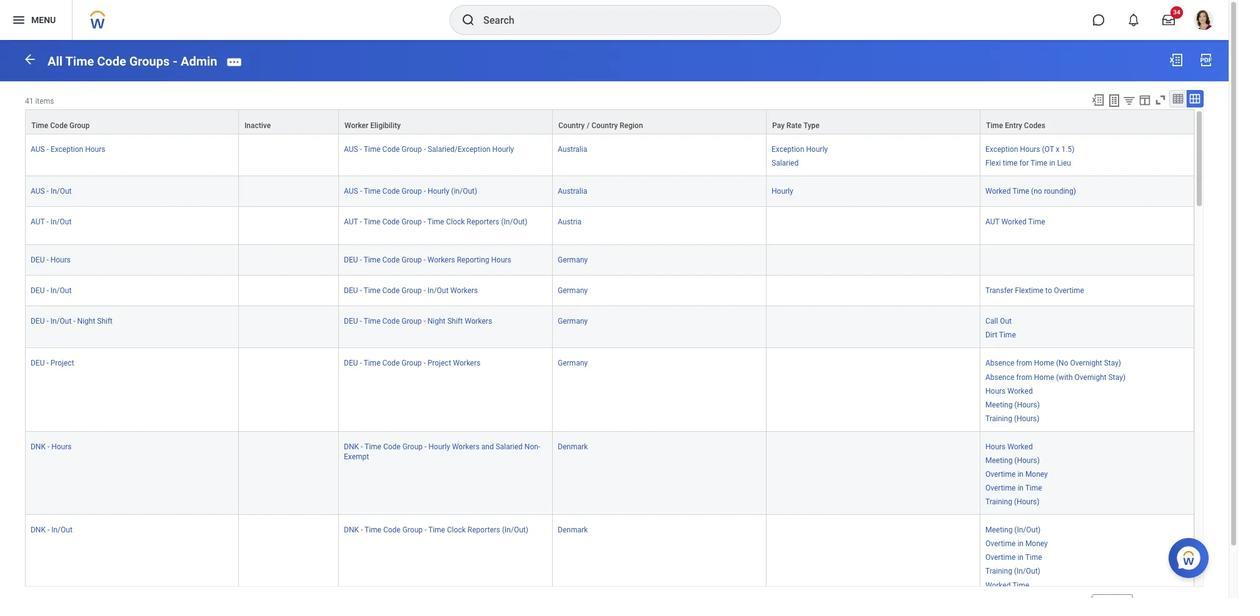 Task type: locate. For each thing, give the bounding box(es) containing it.
4 germany link from the top
[[558, 357, 588, 368]]

workers for in/out
[[451, 287, 478, 295]]

2 meeting (hours) link from the top
[[986, 454, 1040, 465]]

home
[[1035, 359, 1055, 368], [1035, 373, 1055, 382]]

deu inside deu - time code group - project workers link
[[344, 359, 358, 368]]

deu - time code group - project workers link
[[344, 357, 481, 368]]

home for (with
[[1035, 373, 1055, 382]]

3 exception from the left
[[986, 145, 1019, 154]]

group for deu - time code group - night shift workers
[[402, 317, 422, 326]]

project down deu - time code group - night shift workers
[[428, 359, 451, 368]]

in/out inside dnk - in/out link
[[51, 526, 72, 535]]

1 home from the top
[[1035, 359, 1055, 368]]

group for aut - time code group - time clock reporters (in/out)
[[402, 218, 422, 226]]

1 vertical spatial australia link
[[558, 185, 588, 196]]

deu inside deu - project "link"
[[31, 359, 45, 368]]

export to worksheets image
[[1107, 93, 1122, 108]]

0 vertical spatial clock
[[446, 218, 465, 226]]

2 aut from the left
[[344, 218, 358, 226]]

transfer flextime to overtime
[[986, 287, 1085, 295]]

3 germany link from the top
[[558, 315, 588, 326]]

meeting (hours)
[[986, 401, 1040, 410], [986, 457, 1040, 465]]

expand table image
[[1189, 92, 1202, 105]]

items selected list containing absence from home (no overnight stay)
[[986, 357, 1146, 424]]

1 vertical spatial overtime in money link
[[986, 538, 1048, 549]]

stay) right the (no
[[1105, 359, 1122, 368]]

items selected list containing exception hours (ot x 1.5)
[[986, 142, 1095, 168]]

0 horizontal spatial exception
[[51, 145, 83, 154]]

2 meeting (hours) from the top
[[986, 457, 1040, 465]]

training (hours) for meeting
[[986, 415, 1040, 423]]

(in/out)
[[501, 218, 528, 226], [502, 526, 529, 535], [1015, 526, 1041, 535], [1015, 568, 1041, 576]]

0 vertical spatial home
[[1035, 359, 1055, 368]]

code
[[97, 54, 126, 69], [50, 121, 68, 130], [383, 145, 400, 154], [383, 187, 400, 196], [382, 218, 400, 226], [382, 256, 400, 265], [382, 287, 400, 295], [382, 317, 400, 326], [382, 359, 400, 368], [383, 443, 401, 452], [383, 526, 401, 535]]

overtime in money
[[986, 470, 1048, 479], [986, 540, 1048, 549]]

in/out for deu - in/out
[[50, 287, 72, 295]]

overtime in money link down meeting (in/out)
[[986, 538, 1048, 549]]

1 germany link from the top
[[558, 253, 588, 265]]

1 vertical spatial money
[[1026, 540, 1048, 549]]

training (hours) down absence from home (with overnight stay)
[[986, 415, 1040, 423]]

germany link for deu - time code group - project workers
[[558, 357, 588, 368]]

deu - project
[[31, 359, 74, 368]]

germany link for deu - time code group - night shift workers
[[558, 315, 588, 326]]

2 night from the left
[[428, 317, 446, 326]]

items selected list containing meeting (in/out)
[[986, 524, 1068, 591]]

deu inside deu - time code group - in/out workers link
[[344, 287, 358, 295]]

home up absence from home (with overnight stay) link
[[1035, 359, 1055, 368]]

7 row from the top
[[25, 307, 1195, 349]]

cell
[[239, 134, 339, 176], [239, 176, 339, 207], [239, 207, 339, 245], [767, 207, 981, 245], [239, 245, 339, 276], [767, 245, 981, 276], [981, 245, 1195, 276], [239, 276, 339, 307], [767, 276, 981, 307], [239, 307, 339, 349], [767, 307, 981, 349], [239, 349, 339, 432], [767, 349, 981, 432], [239, 432, 339, 516], [767, 432, 981, 516], [239, 516, 339, 599], [767, 516, 981, 599]]

from for (with
[[1017, 373, 1033, 382]]

worked time link
[[986, 579, 1030, 590]]

2 country from the left
[[592, 121, 618, 130]]

1 vertical spatial denmark
[[558, 526, 588, 535]]

australia up austria link
[[558, 187, 588, 196]]

call out
[[986, 317, 1012, 326]]

2 vertical spatial training
[[986, 568, 1013, 576]]

0 horizontal spatial project
[[50, 359, 74, 368]]

codes
[[1025, 121, 1046, 130]]

country left "/"
[[559, 121, 585, 130]]

lieu
[[1058, 159, 1072, 168]]

deu for deu - time code group - in/out workers
[[344, 287, 358, 295]]

time code group
[[31, 121, 90, 130]]

absence from home (no overnight stay)
[[986, 359, 1122, 368]]

3 meeting from the top
[[986, 526, 1013, 535]]

2 germany from the top
[[558, 287, 588, 295]]

all
[[48, 54, 63, 69]]

8 row from the top
[[25, 349, 1195, 432]]

australia link down "/"
[[558, 142, 588, 154]]

overtime in time for second 'overtime in time' link from the top of the all time code groups - admin 'main content'
[[986, 554, 1043, 563]]

2 vertical spatial meeting
[[986, 526, 1013, 535]]

aut - time code group - time clock reporters (in/out)
[[344, 218, 528, 226]]

from up absence from home (with overnight stay) link
[[1017, 359, 1033, 368]]

toolbar
[[1086, 90, 1204, 109]]

justify image
[[11, 13, 26, 28]]

0 vertical spatial overtime in time link
[[986, 482, 1043, 493]]

germany link
[[558, 253, 588, 265], [558, 284, 588, 295], [558, 315, 588, 326], [558, 357, 588, 368]]

training (hours) link for overtime
[[986, 496, 1040, 507]]

out
[[1000, 317, 1012, 326]]

1 vertical spatial training (hours)
[[986, 498, 1040, 507]]

deu for deu - in/out - night shift
[[31, 317, 45, 326]]

absence
[[986, 359, 1015, 368], [986, 373, 1015, 382]]

overtime in time link up meeting (in/out) link
[[986, 482, 1043, 493]]

0 vertical spatial reporters
[[467, 218, 500, 226]]

0 vertical spatial from
[[1017, 359, 1033, 368]]

1 vertical spatial stay)
[[1109, 373, 1126, 382]]

0 horizontal spatial shift
[[97, 317, 113, 326]]

in/out inside the deu - in/out - night shift link
[[50, 317, 72, 326]]

1 training (hours) link from the top
[[986, 412, 1040, 423]]

1 night from the left
[[77, 317, 95, 326]]

1 training from the top
[[986, 415, 1013, 423]]

2 horizontal spatial exception
[[986, 145, 1019, 154]]

time
[[1003, 159, 1018, 168]]

1 shift from the left
[[97, 317, 113, 326]]

code for dnk - time code group - hourly workers and salaried non- exempt
[[383, 443, 401, 452]]

0 horizontal spatial night
[[77, 317, 95, 326]]

in/out inside the aut - in/out link
[[50, 218, 72, 226]]

6 row from the top
[[25, 276, 1195, 307]]

time inside dnk - time code group - hourly workers and salaried non- exempt
[[365, 443, 382, 452]]

workers
[[428, 256, 455, 265], [451, 287, 478, 295], [465, 317, 492, 326], [453, 359, 481, 368], [452, 443, 480, 452]]

hours worked link
[[986, 384, 1033, 396], [986, 440, 1033, 452]]

overtime in time up the training (in/out) link
[[986, 554, 1043, 563]]

2 meeting from the top
[[986, 457, 1013, 465]]

1 vertical spatial australia
[[558, 187, 588, 196]]

1 absence from the top
[[986, 359, 1015, 368]]

1 overtime in time link from the top
[[986, 482, 1043, 493]]

group for dnk - time code group - time clock reporters (in/out)
[[403, 526, 423, 535]]

project
[[50, 359, 74, 368], [428, 359, 451, 368]]

1 germany from the top
[[558, 256, 588, 265]]

code for aus - time code group - salaried/exception hourly
[[383, 145, 400, 154]]

exception hourly link
[[772, 142, 828, 154]]

0 vertical spatial hours worked link
[[986, 384, 1033, 396]]

and
[[482, 443, 494, 452]]

worked
[[986, 187, 1011, 196], [1002, 218, 1027, 226], [1008, 387, 1033, 396], [1008, 443, 1033, 452], [986, 581, 1011, 590]]

australia for aus - time code group - salaried/exception hourly
[[558, 145, 588, 154]]

1 australia from the top
[[558, 145, 588, 154]]

0 vertical spatial denmark
[[558, 443, 588, 452]]

1 vertical spatial overnight
[[1075, 373, 1107, 382]]

row
[[25, 109, 1195, 135], [25, 134, 1195, 176], [25, 176, 1195, 207], [25, 207, 1195, 245], [25, 245, 1195, 276], [25, 276, 1195, 307], [25, 307, 1195, 349], [25, 349, 1195, 432], [25, 432, 1195, 516], [25, 516, 1195, 599]]

time inside "popup button"
[[986, 121, 1004, 130]]

stay) right (with
[[1109, 373, 1126, 382]]

2 shift from the left
[[448, 317, 463, 326]]

1 vertical spatial absence
[[986, 373, 1015, 382]]

meeting (hours) link
[[986, 398, 1040, 410], [986, 454, 1040, 465]]

-
[[173, 54, 178, 69], [47, 145, 49, 154], [360, 145, 362, 154], [424, 145, 426, 154], [47, 187, 49, 196], [360, 187, 362, 196], [424, 187, 426, 196], [47, 218, 49, 226], [360, 218, 362, 226], [424, 218, 426, 226], [47, 256, 49, 265], [360, 256, 362, 265], [424, 256, 426, 265], [47, 287, 49, 295], [360, 287, 362, 295], [424, 287, 426, 295], [47, 317, 49, 326], [73, 317, 75, 326], [360, 317, 362, 326], [424, 317, 426, 326], [47, 359, 49, 368], [360, 359, 362, 368], [424, 359, 426, 368], [47, 443, 50, 452], [361, 443, 363, 452], [425, 443, 427, 452], [47, 526, 50, 535], [361, 526, 363, 535], [425, 526, 427, 535]]

australia
[[558, 145, 588, 154], [558, 187, 588, 196]]

1 vertical spatial hours worked link
[[986, 440, 1033, 452]]

2 exception from the left
[[772, 145, 805, 154]]

transfer
[[986, 287, 1014, 295]]

(hours)
[[1015, 401, 1040, 410], [1015, 415, 1040, 423], [1015, 457, 1040, 465], [1015, 498, 1040, 507]]

34 button
[[1155, 6, 1184, 34]]

training (in/out) link
[[986, 565, 1041, 576]]

exception up time
[[986, 145, 1019, 154]]

project inside "link"
[[50, 359, 74, 368]]

1 vertical spatial hours worked
[[986, 443, 1033, 452]]

fullscreen image
[[1154, 93, 1168, 107]]

deu inside deu - time code group - night shift workers link
[[344, 317, 358, 326]]

training (hours) link down absence from home (with overnight stay)
[[986, 412, 1040, 423]]

overtime in time link up the training (in/out) link
[[986, 551, 1043, 563]]

deu for deu - project
[[31, 359, 45, 368]]

dnk inside dnk - time code group - hourly workers and salaried non- exempt
[[344, 443, 359, 452]]

clock for aut - time code group - time clock reporters (in/out)
[[446, 218, 465, 226]]

table image
[[1172, 92, 1185, 105]]

0 vertical spatial overtime in time
[[986, 484, 1043, 493]]

click to view/edit grid preferences image
[[1139, 93, 1152, 107]]

deu - time code group - in/out workers link
[[344, 284, 478, 295]]

0 horizontal spatial country
[[559, 121, 585, 130]]

1 vertical spatial clock
[[447, 526, 466, 535]]

training for meeting (hours)
[[986, 415, 1013, 423]]

salaried down exception hourly
[[772, 159, 799, 168]]

exception hours (ot x 1.5)
[[986, 145, 1075, 154]]

1 vertical spatial training
[[986, 498, 1013, 507]]

1 vertical spatial home
[[1035, 373, 1055, 382]]

overnight right the (no
[[1071, 359, 1103, 368]]

hourly left (in/out)
[[428, 187, 450, 196]]

hourly down salaried link
[[772, 187, 794, 196]]

1 vertical spatial overtime in time
[[986, 554, 1043, 563]]

1 aut from the left
[[31, 218, 45, 226]]

aus inside aus - time code group - hourly (in/out) link
[[344, 187, 358, 196]]

deu - in/out - night shift
[[31, 317, 113, 326]]

2 horizontal spatial aut
[[986, 218, 1000, 226]]

2 australia from the top
[[558, 187, 588, 196]]

deu inside deu - time code group - workers reporting hours link
[[344, 256, 358, 265]]

1 horizontal spatial exception
[[772, 145, 805, 154]]

money up meeting (in/out) link
[[1026, 470, 1048, 479]]

row containing aus - in/out
[[25, 176, 1195, 207]]

exception for exception hours (ot x 1.5)
[[986, 145, 1019, 154]]

stay) inside the absence from home (no overnight stay) link
[[1105, 359, 1122, 368]]

2 row from the top
[[25, 134, 1195, 176]]

exception inside 'link'
[[772, 145, 805, 154]]

aus for aus - in/out
[[31, 187, 45, 196]]

(no
[[1032, 187, 1043, 196]]

2 training from the top
[[986, 498, 1013, 507]]

project down deu - in/out - night shift
[[50, 359, 74, 368]]

in/out inside the deu - in/out link
[[50, 287, 72, 295]]

stay) inside absence from home (with overnight stay) link
[[1109, 373, 1126, 382]]

overtime in money up meeting (in/out) link
[[986, 470, 1048, 479]]

from down absence from home (no overnight stay) on the bottom right
[[1017, 373, 1033, 382]]

overtime in time up meeting (in/out) link
[[986, 484, 1043, 493]]

2 money from the top
[[1026, 540, 1048, 549]]

eligibility
[[370, 121, 401, 130]]

2 from from the top
[[1017, 373, 1033, 382]]

aus - time code group - salaried/exception hourly
[[344, 145, 514, 154]]

group for deu - time code group - in/out workers
[[402, 287, 422, 295]]

previous page image
[[23, 52, 38, 67]]

code for deu - time code group - workers reporting hours
[[382, 256, 400, 265]]

export to excel image
[[1169, 53, 1184, 68]]

notifications large image
[[1128, 14, 1140, 26]]

41
[[25, 97, 33, 106]]

0 vertical spatial australia
[[558, 145, 588, 154]]

code inside dnk - time code group - hourly workers and salaried non- exempt
[[383, 443, 401, 452]]

1 vertical spatial training (hours) link
[[986, 496, 1040, 507]]

overtime in money link up meeting (in/out) link
[[986, 468, 1048, 479]]

2 overtime in time from the top
[[986, 554, 1043, 563]]

austria link
[[558, 215, 582, 226]]

0 vertical spatial hours worked
[[986, 387, 1033, 396]]

aus for aus - time code group - hourly (in/out)
[[344, 187, 358, 196]]

1 vertical spatial from
[[1017, 373, 1033, 382]]

0 vertical spatial meeting (hours) link
[[986, 398, 1040, 410]]

0 vertical spatial overtime in money link
[[986, 468, 1048, 479]]

australia down "/"
[[558, 145, 588, 154]]

1 row from the top
[[25, 109, 1195, 135]]

germany for deu - time code group - night shift workers
[[558, 317, 588, 326]]

2 germany link from the top
[[558, 284, 588, 295]]

2 absence from the top
[[986, 373, 1015, 382]]

rounding)
[[1044, 187, 1077, 196]]

1 vertical spatial overtime in time link
[[986, 551, 1043, 563]]

group inside dnk - time code group - hourly workers and salaried non- exempt
[[403, 443, 423, 452]]

aus inside aus - in/out link
[[31, 187, 45, 196]]

0 vertical spatial denmark link
[[558, 440, 588, 452]]

in/out inside aus - in/out link
[[51, 187, 72, 196]]

in
[[1050, 159, 1056, 168], [1018, 470, 1024, 479], [1018, 484, 1024, 493], [1018, 540, 1024, 549], [1018, 554, 1024, 563]]

exempt
[[344, 453, 369, 462]]

deu - in/out
[[31, 287, 72, 295]]

9 row from the top
[[25, 432, 1195, 516]]

row containing aus - exception hours
[[25, 134, 1195, 176]]

aus inside aus - time code group - salaried/exception hourly link
[[344, 145, 358, 154]]

group for deu - time code group - workers reporting hours
[[402, 256, 422, 265]]

0 vertical spatial overtime in money
[[986, 470, 1048, 479]]

1 project from the left
[[50, 359, 74, 368]]

0 vertical spatial overnight
[[1071, 359, 1103, 368]]

money down meeting (in/out)
[[1026, 540, 1048, 549]]

training (hours) link up meeting (in/out) link
[[986, 496, 1040, 507]]

1 horizontal spatial country
[[592, 121, 618, 130]]

training (hours) for overtime
[[986, 498, 1040, 507]]

denmark link for dnk - time code group - time clock reporters (in/out)
[[558, 524, 588, 535]]

aut worked time
[[986, 218, 1046, 226]]

1 meeting (hours) from the top
[[986, 401, 1040, 410]]

1 overtime in time from the top
[[986, 484, 1043, 493]]

germany link for deu - time code group - in/out workers
[[558, 284, 588, 295]]

1 overtime in money link from the top
[[986, 468, 1048, 479]]

1 horizontal spatial night
[[428, 317, 446, 326]]

4 row from the top
[[25, 207, 1195, 245]]

shift
[[97, 317, 113, 326], [448, 317, 463, 326]]

call out link
[[986, 315, 1012, 326]]

all time code groups - admin link
[[48, 54, 217, 69]]

1 vertical spatial meeting (hours)
[[986, 457, 1040, 465]]

money
[[1026, 470, 1048, 479], [1026, 540, 1048, 549]]

group for deu - time code group - project workers
[[402, 359, 422, 368]]

0 vertical spatial meeting
[[986, 401, 1013, 410]]

row containing dnk - in/out
[[25, 516, 1195, 599]]

1 denmark from the top
[[558, 443, 588, 452]]

exception down "time code group"
[[51, 145, 83, 154]]

items selected list for dnk - time code group - hourly workers and salaried non- exempt
[[986, 440, 1068, 507]]

1 vertical spatial reporters
[[468, 526, 500, 535]]

1 training (hours) from the top
[[986, 415, 1040, 423]]

denmark
[[558, 443, 588, 452], [558, 526, 588, 535]]

select to filter grid data image
[[1123, 94, 1137, 107]]

1 vertical spatial salaried
[[496, 443, 523, 452]]

workers for project
[[453, 359, 481, 368]]

0 vertical spatial stay)
[[1105, 359, 1122, 368]]

2 training (hours) from the top
[[986, 498, 1040, 507]]

training (hours) up meeting (in/out) link
[[986, 498, 1040, 507]]

items selected list
[[772, 142, 848, 168], [986, 142, 1095, 168], [986, 315, 1036, 341], [986, 357, 1146, 424], [986, 440, 1068, 507], [986, 524, 1068, 591]]

hours
[[85, 145, 105, 154], [1020, 145, 1041, 154], [50, 256, 71, 265], [491, 256, 512, 265], [986, 387, 1006, 396], [51, 443, 72, 452], [986, 443, 1006, 452]]

2 home from the top
[[1035, 373, 1055, 382]]

1 vertical spatial meeting
[[986, 457, 1013, 465]]

row containing deu - in/out - night shift
[[25, 307, 1195, 349]]

australia link for aus - time code group - salaried/exception hourly
[[558, 142, 588, 154]]

overtime in money down meeting (in/out)
[[986, 540, 1048, 549]]

1 australia link from the top
[[558, 142, 588, 154]]

1 country from the left
[[559, 121, 585, 130]]

0 vertical spatial meeting (hours)
[[986, 401, 1040, 410]]

hourly down type
[[807, 145, 828, 154]]

absence for absence from home (no overnight stay)
[[986, 359, 1015, 368]]

1 from from the top
[[1017, 359, 1033, 368]]

reporters for aut - time code group - time clock reporters (in/out)
[[467, 218, 500, 226]]

2 denmark from the top
[[558, 526, 588, 535]]

group for aus - time code group - salaried/exception hourly
[[402, 145, 422, 154]]

1 denmark link from the top
[[558, 440, 588, 452]]

for
[[1020, 159, 1029, 168]]

2 denmark link from the top
[[558, 524, 588, 535]]

clock for dnk - time code group - time clock reporters (in/out)
[[447, 526, 466, 535]]

0 vertical spatial australia link
[[558, 142, 588, 154]]

deu - hours link
[[31, 253, 71, 265]]

3 germany from the top
[[558, 317, 588, 326]]

3 aut from the left
[[986, 218, 1000, 226]]

worked for 1st 'hours worked' link from the bottom of the all time code groups - admin 'main content'
[[1008, 443, 1033, 452]]

hourly left the and
[[429, 443, 450, 452]]

home down absence from home (no overnight stay) on the bottom right
[[1035, 373, 1055, 382]]

10 row from the top
[[25, 516, 1195, 599]]

exception up salaried link
[[772, 145, 805, 154]]

5 row from the top
[[25, 245, 1195, 276]]

overtime in time
[[986, 484, 1043, 493], [986, 554, 1043, 563]]

from
[[1017, 359, 1033, 368], [1017, 373, 1033, 382]]

1 horizontal spatial shift
[[448, 317, 463, 326]]

reporters for dnk - time code group - time clock reporters (in/out)
[[468, 526, 500, 535]]

deu inside deu - hours link
[[31, 256, 45, 265]]

reporters
[[467, 218, 500, 226], [468, 526, 500, 535]]

0 vertical spatial salaried
[[772, 159, 799, 168]]

deu for deu - time code group - workers reporting hours
[[344, 256, 358, 265]]

4 germany from the top
[[558, 359, 588, 368]]

overnight for (with
[[1075, 373, 1107, 382]]

1 horizontal spatial salaried
[[772, 159, 799, 168]]

2 training (hours) link from the top
[[986, 496, 1040, 507]]

night inside deu - time code group - night shift workers link
[[428, 317, 446, 326]]

aus
[[31, 145, 45, 154], [344, 145, 358, 154], [31, 187, 45, 196], [344, 187, 358, 196]]

exception hourly
[[772, 145, 828, 154]]

salaried/exception
[[428, 145, 491, 154]]

inbox large image
[[1163, 14, 1175, 26]]

workers inside dnk - time code group - hourly workers and salaried non- exempt
[[452, 443, 480, 452]]

1 vertical spatial meeting (hours) link
[[986, 454, 1040, 465]]

australia link up austria link
[[558, 185, 588, 196]]

1 horizontal spatial aut
[[344, 218, 358, 226]]

time inside popup button
[[31, 121, 48, 130]]

training (hours)
[[986, 415, 1040, 423], [986, 498, 1040, 507]]

salaried right the and
[[496, 443, 523, 452]]

row containing aut - in/out
[[25, 207, 1195, 245]]

dnk for dnk - in/out
[[31, 526, 46, 535]]

0 horizontal spatial aut
[[31, 218, 45, 226]]

1 vertical spatial denmark link
[[558, 524, 588, 535]]

code for deu - time code group - in/out workers
[[382, 287, 400, 295]]

flextime
[[1015, 287, 1044, 295]]

3 row from the top
[[25, 176, 1195, 207]]

country right "/"
[[592, 121, 618, 130]]

0 horizontal spatial salaried
[[496, 443, 523, 452]]

training for overtime in time
[[986, 498, 1013, 507]]

(with
[[1057, 373, 1073, 382]]

call
[[986, 317, 998, 326]]

deu - hours
[[31, 256, 71, 265]]

hours worked
[[986, 387, 1033, 396], [986, 443, 1033, 452]]

0 vertical spatial money
[[1026, 470, 1048, 479]]

overnight right (with
[[1075, 373, 1107, 382]]

aus inside "aus - exception hours" link
[[31, 145, 45, 154]]

australia link for aus - time code group - hourly (in/out)
[[558, 185, 588, 196]]

0 vertical spatial training (hours)
[[986, 415, 1040, 423]]

1 vertical spatial overtime in money
[[986, 540, 1048, 549]]

inactive
[[245, 121, 271, 130]]

australia for aus - time code group - hourly (in/out)
[[558, 187, 588, 196]]

1 horizontal spatial project
[[428, 359, 451, 368]]

deu - in/out - night shift link
[[31, 315, 113, 326]]

items selected list containing hours worked
[[986, 440, 1068, 507]]

2 australia link from the top
[[558, 185, 588, 196]]

0 vertical spatial absence
[[986, 359, 1015, 368]]

1 meeting (hours) link from the top
[[986, 398, 1040, 410]]

0 vertical spatial training
[[986, 415, 1013, 423]]

items selected list containing call out
[[986, 315, 1036, 341]]

0 vertical spatial training (hours) link
[[986, 412, 1040, 423]]

1 overtime in money from the top
[[986, 470, 1048, 479]]



Task type: describe. For each thing, give the bounding box(es) containing it.
dnk - hours link
[[31, 440, 72, 452]]

flexi time for time in lieu
[[986, 159, 1072, 168]]

1 money from the top
[[1026, 470, 1048, 479]]

export to excel image
[[1092, 93, 1105, 107]]

aus for aus - time code group - salaried/exception hourly
[[344, 145, 358, 154]]

overtime in time for first 'overtime in time' link
[[986, 484, 1043, 493]]

dnk - in/out
[[31, 526, 72, 535]]

time entry codes
[[986, 121, 1046, 130]]

aus for aus - exception hours
[[31, 145, 45, 154]]

night inside the deu - in/out - night shift link
[[77, 317, 95, 326]]

search image
[[461, 13, 476, 28]]

row containing time code group
[[25, 109, 1195, 135]]

items selected list for aus - time code group - salaried/exception hourly
[[986, 142, 1095, 168]]

dnk for dnk - hours
[[31, 443, 46, 452]]

1 exception from the left
[[51, 145, 83, 154]]

(ot
[[1042, 145, 1054, 154]]

deu - time code group - night shift workers
[[344, 317, 492, 326]]

code for deu - time code group - night shift workers
[[382, 317, 400, 326]]

items selected list containing exception hourly
[[772, 142, 848, 168]]

dnk - hours
[[31, 443, 72, 452]]

row containing deu - project
[[25, 349, 1195, 432]]

items selected list for dnk - time code group - time clock reporters (in/out)
[[986, 524, 1068, 591]]

training (hours) link for meeting
[[986, 412, 1040, 423]]

time entry codes button
[[981, 110, 1194, 134]]

code for aut - time code group - time clock reporters (in/out)
[[382, 218, 400, 226]]

items selected list for deu - time code group - night shift workers
[[986, 315, 1036, 341]]

transfer flextime to overtime link
[[986, 284, 1085, 295]]

aut for aut - in/out
[[31, 218, 45, 226]]

34
[[1174, 9, 1181, 16]]

in/out for deu - in/out - night shift
[[50, 317, 72, 326]]

training (in/out)
[[986, 568, 1041, 576]]

2 project from the left
[[428, 359, 451, 368]]

row containing deu - hours
[[25, 245, 1195, 276]]

group for dnk - time code group - hourly workers and salaried non- exempt
[[403, 443, 423, 452]]

aus - in/out
[[31, 187, 72, 196]]

worked for aut worked time link
[[1002, 218, 1027, 226]]

denmark for dnk - time code group - hourly workers and salaried non- exempt
[[558, 443, 588, 452]]

overnight for (no
[[1071, 359, 1103, 368]]

deu - time code group - workers reporting hours
[[344, 256, 512, 265]]

hourly right salaried/exception
[[493, 145, 514, 154]]

type
[[804, 121, 820, 130]]

aus - exception hours
[[31, 145, 105, 154]]

worked time (no rounding)
[[986, 187, 1077, 196]]

toolbar inside all time code groups - admin 'main content'
[[1086, 90, 1204, 109]]

x
[[1056, 145, 1060, 154]]

deu - time code group - workers reporting hours link
[[344, 253, 512, 265]]

aut worked time link
[[986, 215, 1046, 226]]

aus - in/out link
[[31, 185, 72, 196]]

aut - in/out link
[[31, 215, 72, 226]]

workers for hourly
[[452, 443, 480, 452]]

code for deu - time code group - project workers
[[382, 359, 400, 368]]

rate
[[787, 121, 802, 130]]

pay rate type
[[773, 121, 820, 130]]

hourly inside 'link'
[[807, 145, 828, 154]]

denmark link for dnk - time code group - hourly workers and salaried non- exempt
[[558, 440, 588, 452]]

deu for deu - hours
[[31, 256, 45, 265]]

inactive button
[[239, 110, 338, 134]]

entry
[[1005, 121, 1023, 130]]

row containing deu - in/out
[[25, 276, 1195, 307]]

in inside 'flexi time for time in lieu' link
[[1050, 159, 1056, 168]]

worker eligibility button
[[339, 110, 552, 134]]

pagination element
[[1141, 587, 1204, 599]]

reporting
[[457, 256, 490, 265]]

dnk - time code group - hourly workers and salaried non- exempt
[[344, 443, 541, 462]]

1 hours worked from the top
[[986, 387, 1033, 396]]

exception for exception hourly
[[772, 145, 805, 154]]

code inside popup button
[[50, 121, 68, 130]]

row containing dnk - hours
[[25, 432, 1195, 516]]

aut - time code group - time clock reporters (in/out) link
[[344, 215, 528, 226]]

deu - in/out link
[[31, 284, 72, 295]]

stay) for absence from home (no overnight stay)
[[1105, 359, 1122, 368]]

aus - time code group - salaried/exception hourly link
[[344, 142, 514, 154]]

(in/out)
[[451, 187, 477, 196]]

all time code groups - admin
[[48, 54, 217, 69]]

groups
[[129, 54, 170, 69]]

exception hours (ot x 1.5) link
[[986, 142, 1075, 154]]

2 overtime in money from the top
[[986, 540, 1048, 549]]

hourly inside dnk - time code group - hourly workers and salaried non- exempt
[[429, 443, 450, 452]]

1 meeting from the top
[[986, 401, 1013, 410]]

1.5)
[[1062, 145, 1075, 154]]

germany link for deu - time code group - workers reporting hours
[[558, 253, 588, 265]]

aus - exception hours link
[[31, 142, 105, 154]]

/
[[587, 121, 590, 130]]

2 hours worked link from the top
[[986, 440, 1033, 452]]

group for aus - time code group - hourly (in/out)
[[402, 187, 422, 196]]

code for dnk - time code group - time clock reporters (in/out)
[[383, 526, 401, 535]]

austria
[[558, 218, 582, 226]]

worked time (no rounding) link
[[986, 185, 1077, 196]]

aut for aut worked time
[[986, 218, 1000, 226]]

aut for aut - time code group - time clock reporters (in/out)
[[344, 218, 358, 226]]

deu - project link
[[31, 357, 74, 368]]

meeting (in/out)
[[986, 526, 1041, 535]]

dnk for dnk - time code group - hourly workers and salaried non- exempt
[[344, 443, 359, 452]]

salaried inside items selected list
[[772, 159, 799, 168]]

region
[[620, 121, 643, 130]]

menu button
[[0, 0, 72, 40]]

to
[[1046, 287, 1052, 295]]

code for aus - time code group - hourly (in/out)
[[383, 187, 400, 196]]

2 overtime in money link from the top
[[986, 538, 1048, 549]]

from for (no
[[1017, 359, 1033, 368]]

aut - in/out
[[31, 218, 72, 226]]

dnk - in/out link
[[31, 524, 72, 535]]

dnk - time code group - time clock reporters (in/out) link
[[344, 524, 529, 535]]

(no
[[1057, 359, 1069, 368]]

worked time
[[986, 581, 1030, 590]]

germany for deu - time code group - in/out workers
[[558, 287, 588, 295]]

absence from home (no overnight stay) link
[[986, 357, 1122, 368]]

salaried inside dnk - time code group - hourly workers and salaried non- exempt
[[496, 443, 523, 452]]

non-
[[525, 443, 541, 452]]

deu for deu - time code group - night shift workers
[[344, 317, 358, 326]]

dnk - time code group - hourly workers and salaried non- exempt link
[[344, 440, 541, 462]]

items selected list for deu - time code group - project workers
[[986, 357, 1146, 424]]

country / country region button
[[553, 110, 766, 134]]

all time code groups - admin main content
[[0, 40, 1229, 599]]

germany for deu - time code group - project workers
[[558, 359, 588, 368]]

1 hours worked link from the top
[[986, 384, 1033, 396]]

absence from home (with overnight stay)
[[986, 373, 1126, 382]]

stay) for absence from home (with overnight stay)
[[1109, 373, 1126, 382]]

dirt time link
[[986, 329, 1016, 340]]

pay rate type column header
[[767, 109, 981, 135]]

in/out for aus - in/out
[[51, 187, 72, 196]]

pay rate type button
[[767, 110, 980, 134]]

deu for deu - in/out
[[31, 287, 45, 295]]

aus - time code group - hourly (in/out) link
[[344, 185, 477, 196]]

2 hours worked from the top
[[986, 443, 1033, 452]]

in/out inside deu - time code group - in/out workers link
[[428, 287, 449, 295]]

deu - time code group - night shift workers link
[[344, 315, 492, 326]]

denmark for dnk - time code group - time clock reporters (in/out)
[[558, 526, 588, 535]]

in/out for dnk - in/out
[[51, 526, 72, 535]]

aus - time code group - hourly (in/out)
[[344, 187, 477, 196]]

admin
[[181, 54, 217, 69]]

worker eligibility
[[345, 121, 401, 130]]

home for (no
[[1035, 359, 1055, 368]]

meeting (in/out) link
[[986, 524, 1041, 535]]

germany for deu - time code group - workers reporting hours
[[558, 256, 588, 265]]

group inside popup button
[[69, 121, 90, 130]]

dirt time
[[986, 331, 1016, 340]]

deu - time code group - in/out workers
[[344, 287, 478, 295]]

menu
[[31, 15, 56, 25]]

profile logan mcneil image
[[1194, 10, 1214, 33]]

country / country region
[[559, 121, 643, 130]]

in/out for aut - in/out
[[50, 218, 72, 226]]

deu for deu - time code group - project workers
[[344, 359, 358, 368]]

pay
[[773, 121, 785, 130]]

- inside "link"
[[47, 359, 49, 368]]

2 overtime in time link from the top
[[986, 551, 1043, 563]]

hourly link
[[772, 185, 794, 196]]

absence from home (with overnight stay) link
[[986, 371, 1126, 382]]

deu - time code group - project workers
[[344, 359, 481, 368]]

view printable version (pdf) image
[[1199, 53, 1214, 68]]

3 training from the top
[[986, 568, 1013, 576]]

salaried link
[[772, 156, 799, 168]]

dnk for dnk - time code group - time clock reporters (in/out)
[[344, 526, 359, 535]]

Search Workday  search field
[[484, 6, 755, 34]]

dnk - time code group - time clock reporters (in/out)
[[344, 526, 529, 535]]

absence for absence from home (with overnight stay)
[[986, 373, 1015, 382]]

worked for 1st 'hours worked' link from the top
[[1008, 387, 1033, 396]]



Task type: vqa. For each thing, say whether or not it's contained in the screenshot.
the Export to Worksheets Image Export to Excel ICON
yes



